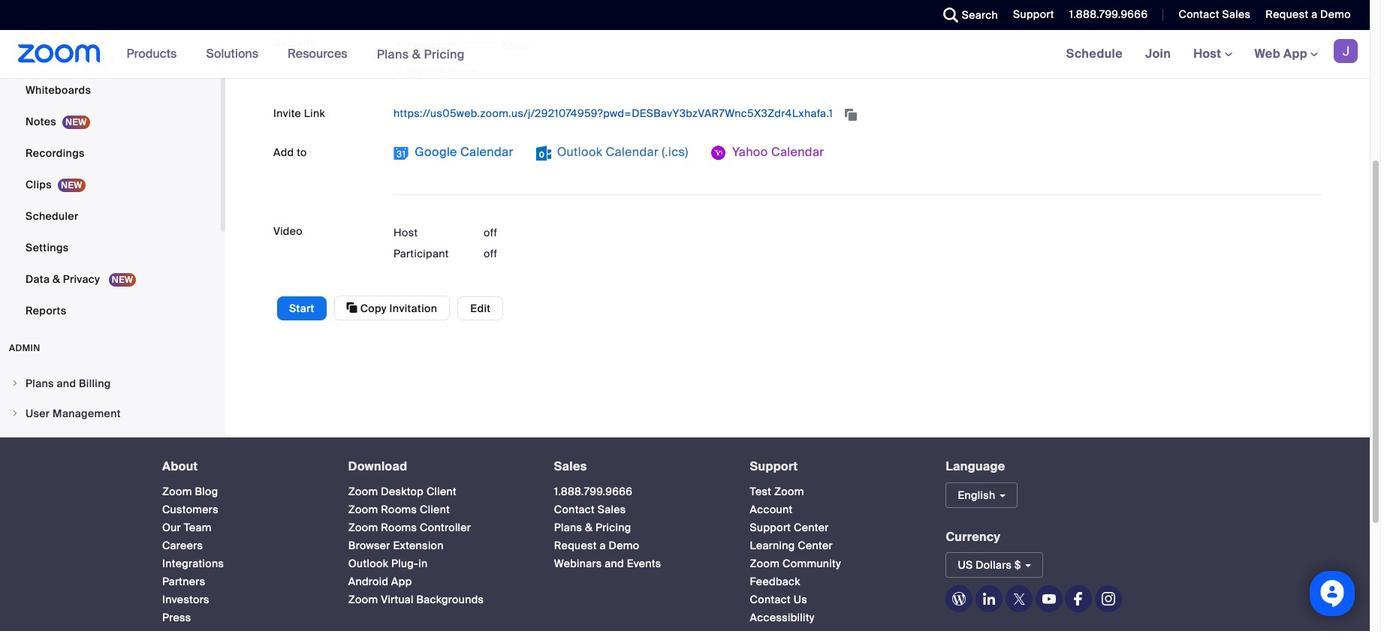 Task type: locate. For each thing, give the bounding box(es) containing it.
right image inside user management menu item
[[11, 410, 20, 419]]

zoom blog link
[[162, 485, 218, 499]]

1 vertical spatial sales
[[554, 459, 587, 475]]

and left the events
[[605, 557, 624, 571]]

btn image
[[711, 146, 726, 161]]

0 vertical spatial personal
[[26, 20, 71, 34]]

host element
[[484, 226, 574, 241], [484, 247, 574, 262]]

our
[[162, 521, 181, 535]]

calendar for outlook
[[606, 145, 659, 160]]

0 horizontal spatial request
[[554, 539, 597, 553]]

right image left user
[[11, 410, 20, 419]]

1 vertical spatial rooms
[[381, 521, 417, 535]]

1 vertical spatial &
[[53, 273, 60, 286]]

host up "participant"
[[394, 226, 418, 240]]

1.888.799.9666 for 1.888.799.9666
[[1070, 8, 1149, 21]]

google calendar
[[412, 145, 514, 160]]

right image
[[11, 379, 20, 388], [11, 410, 20, 419]]

client
[[427, 485, 457, 499], [420, 503, 450, 517]]

2 vertical spatial sales
[[598, 503, 626, 517]]

0 vertical spatial pricing
[[424, 46, 465, 62]]

a up web app dropdown button
[[1312, 8, 1318, 21]]

0 vertical spatial &
[[412, 46, 421, 62]]

host
[[1194, 46, 1225, 62], [394, 226, 418, 240]]

plans & pricing link
[[377, 46, 465, 62], [377, 46, 465, 62], [554, 521, 632, 535]]

show
[[502, 39, 530, 53]]

plans for plans & pricing
[[377, 46, 409, 62]]

pricing up waiting room
[[424, 46, 465, 62]]

1.888.799.9666 up schedule
[[1070, 8, 1149, 21]]

request inside 1.888.799.9666 contact sales plans & pricing request a demo webinars and events
[[554, 539, 597, 553]]

sales down 1.888.799.9666 link
[[598, 503, 626, 517]]

host down 'contact sales' at the right
[[1194, 46, 1225, 62]]

0 vertical spatial demo
[[1321, 8, 1352, 21]]

center up the community
[[798, 539, 833, 553]]

0 vertical spatial plans
[[377, 46, 409, 62]]

account link
[[750, 503, 793, 517]]

support down the account link
[[750, 521, 792, 535]]

1 vertical spatial personal
[[26, 52, 71, 65]]

2 host element from the top
[[484, 247, 574, 262]]

checked image left waiting
[[394, 64, 405, 80]]

demo
[[1321, 8, 1352, 21], [609, 539, 640, 553]]

personal inside personal devices link
[[26, 52, 71, 65]]

search button
[[932, 0, 1002, 30]]

1 vertical spatial contact
[[554, 503, 595, 517]]

0 vertical spatial and
[[57, 377, 76, 391]]

3 calendar from the left
[[772, 145, 825, 160]]

0 horizontal spatial calendar
[[461, 145, 514, 160]]

1 horizontal spatial &
[[412, 46, 421, 62]]

plans inside menu item
[[26, 377, 54, 391]]

profile picture image
[[1335, 39, 1359, 63]]

0 vertical spatial host element
[[484, 226, 574, 241]]

1 horizontal spatial request
[[1266, 8, 1309, 21]]

menu item
[[0, 430, 221, 458]]

personal contacts link
[[0, 12, 221, 42]]

settings
[[26, 241, 69, 255]]

0 horizontal spatial and
[[57, 377, 76, 391]]

0 horizontal spatial contact
[[554, 503, 595, 517]]

request up web app dropdown button
[[1266, 8, 1309, 21]]

btn image for outlook calendar (.ics)
[[536, 146, 551, 161]]

1 vertical spatial demo
[[609, 539, 640, 553]]

user management menu item
[[0, 400, 221, 428]]

1 horizontal spatial pricing
[[596, 521, 632, 535]]

1 vertical spatial checked image
[[394, 64, 405, 80]]

waiting
[[407, 66, 446, 79]]

zoom virtual backgrounds link
[[349, 593, 484, 607]]

video
[[274, 225, 303, 239]]

1 horizontal spatial btn image
[[536, 146, 551, 161]]

1 horizontal spatial a
[[1312, 8, 1318, 21]]

0 horizontal spatial app
[[392, 575, 412, 589]]

contact sales link
[[1168, 0, 1255, 30], [1179, 8, 1251, 21], [554, 503, 626, 517]]

pricing up webinars and events link at the bottom left of page
[[596, 521, 632, 535]]

2 horizontal spatial &
[[585, 521, 593, 535]]

zoom blog customers our team careers integrations partners investors press
[[162, 485, 224, 625]]

zoom inside the zoom blog customers our team careers integrations partners investors press
[[162, 485, 192, 499]]

off for host
[[484, 226, 498, 240]]

test
[[750, 485, 772, 499]]

1 vertical spatial host element
[[484, 247, 574, 262]]

press link
[[162, 611, 191, 625]]

1 vertical spatial host
[[394, 226, 418, 240]]

0 vertical spatial off
[[484, 226, 498, 240]]

1 checked image from the top
[[394, 37, 405, 52]]

center up 'learning center' link
[[794, 521, 829, 535]]

events
[[627, 557, 662, 571]]

2 personal from the top
[[26, 52, 71, 65]]

pricing
[[424, 46, 465, 62], [596, 521, 632, 535]]

pricing inside product information navigation
[[424, 46, 465, 62]]

notes
[[26, 115, 56, 128]]

btn image inside outlook calendar (.ics) link
[[536, 146, 551, 161]]

scheduler
[[26, 210, 78, 223]]

0 vertical spatial 1.888.799.9666
[[1070, 8, 1149, 21]]

outlook
[[557, 145, 603, 160], [349, 557, 389, 571]]

android app link
[[349, 575, 412, 589]]

0 vertical spatial outlook
[[557, 145, 603, 160]]

2 vertical spatial plans
[[554, 521, 583, 535]]

copy invitation button
[[334, 296, 450, 321]]

reports link
[[0, 296, 221, 326]]

customers link
[[162, 503, 219, 517]]

outlook up 'android'
[[349, 557, 389, 571]]

plans inside 1.888.799.9666 contact sales plans & pricing request a demo webinars and events
[[554, 521, 583, 535]]

1 personal from the top
[[26, 20, 71, 34]]

support up test zoom link
[[750, 459, 798, 475]]

1 horizontal spatial plans
[[377, 46, 409, 62]]

app inside meetings navigation
[[1284, 46, 1308, 62]]

outlook calendar (.ics)
[[554, 145, 689, 160]]

outlook inside 'add to' element
[[557, 145, 603, 160]]

0 horizontal spatial outlook
[[349, 557, 389, 571]]

1.888.799.9666 contact sales plans & pricing request a demo webinars and events
[[554, 485, 662, 571]]

& down 1.888.799.9666 link
[[585, 521, 593, 535]]

0 horizontal spatial pricing
[[424, 46, 465, 62]]

personal up whiteboards
[[26, 52, 71, 65]]

1 horizontal spatial sales
[[598, 503, 626, 517]]

0 horizontal spatial 1.888.799.9666
[[554, 485, 633, 499]]

0 vertical spatial rooms
[[381, 503, 417, 517]]

2 horizontal spatial contact
[[1179, 8, 1220, 21]]

settings link
[[0, 233, 221, 263]]

1 vertical spatial a
[[600, 539, 606, 553]]

& right data
[[53, 273, 60, 286]]

1.888.799.9666
[[1070, 8, 1149, 21], [554, 485, 633, 499]]

1 off from the top
[[484, 226, 498, 240]]

clips
[[26, 178, 52, 192]]

copy invitation
[[358, 302, 438, 316]]

1 vertical spatial app
[[392, 575, 412, 589]]

calendar for yahoo
[[772, 145, 825, 160]]

side navigation navigation
[[0, 0, 225, 580]]

data
[[26, 273, 50, 286]]

1 vertical spatial request
[[554, 539, 597, 553]]

invitation
[[390, 302, 438, 316]]

personal inside "personal contacts" link
[[26, 20, 71, 34]]

zoom rooms client link
[[349, 503, 450, 517]]

a
[[1312, 8, 1318, 21], [600, 539, 606, 553]]

0 vertical spatial app
[[1284, 46, 1308, 62]]

schedule
[[1067, 46, 1123, 62]]

1 right image from the top
[[11, 379, 20, 388]]

1.888.799.9666 inside 1.888.799.9666 contact sales plans & pricing request a demo webinars and events
[[554, 485, 633, 499]]

1 vertical spatial right image
[[11, 410, 20, 419]]

plans
[[377, 46, 409, 62], [26, 377, 54, 391], [554, 521, 583, 535]]

contact up host dropdown button
[[1179, 8, 1220, 21]]

start button
[[277, 297, 327, 321]]

add
[[274, 146, 294, 160]]

$
[[1015, 559, 1022, 573]]

contacts
[[74, 20, 121, 34]]

backgrounds
[[417, 593, 484, 607]]

0 horizontal spatial plans
[[26, 377, 54, 391]]

1 vertical spatial pricing
[[596, 521, 632, 535]]

right image for user
[[11, 410, 20, 419]]

outlook down the https://us05web.zoom.us/j/2921074959?pwd=desbavy3bzvar7wnc5x3zdr4lxhafa.1
[[557, 145, 603, 160]]

1 vertical spatial outlook
[[349, 557, 389, 571]]

calendar right google
[[461, 145, 514, 160]]

controller
[[420, 521, 471, 535]]

personal devices link
[[0, 44, 221, 74]]

contact down feedback
[[750, 593, 791, 607]]

2 right image from the top
[[11, 410, 20, 419]]

1 vertical spatial plans
[[26, 377, 54, 391]]

1.888.799.9666 down sales link
[[554, 485, 633, 499]]

right image down the admin
[[11, 379, 20, 388]]

0 vertical spatial host
[[1194, 46, 1225, 62]]

request a demo link
[[1255, 0, 1371, 30], [1266, 8, 1352, 21], [554, 539, 640, 553]]

https://us05web.zoom.us/j/2921074959?pwd=desbavy3bzvar7wnc5x3zdr4lxhafa.1 link
[[394, 107, 836, 121]]

plans up webinars on the bottom left
[[554, 521, 583, 535]]

0 horizontal spatial demo
[[609, 539, 640, 553]]

app right web
[[1284, 46, 1308, 62]]

test zoom account support center learning center zoom community feedback contact us accessibility
[[750, 485, 842, 625]]

off for participant
[[484, 248, 498, 261]]

support right the search at the top
[[1014, 8, 1055, 21]]

2 vertical spatial contact
[[750, 593, 791, 607]]

0 horizontal spatial sales
[[554, 459, 587, 475]]

support inside test zoom account support center learning center zoom community feedback contact us accessibility
[[750, 521, 792, 535]]

1 horizontal spatial and
[[605, 557, 624, 571]]

calendar down https://us05web.zoom.us/j/2921074959?pwd=desbavy3bzvar7wnc5x3zdr4lxhafa.1 link
[[606, 145, 659, 160]]

2 vertical spatial support
[[750, 521, 792, 535]]

right image inside the plans and billing menu item
[[11, 379, 20, 388]]

learning center link
[[750, 539, 833, 553]]

1 btn image from the left
[[394, 146, 409, 161]]

********
[[464, 38, 496, 52]]

calendar for google
[[461, 145, 514, 160]]

btn image
[[394, 146, 409, 161], [536, 146, 551, 161]]

2 horizontal spatial plans
[[554, 521, 583, 535]]

0 vertical spatial right image
[[11, 379, 20, 388]]

checked image left passcode at left top
[[394, 37, 405, 52]]

demo up profile picture
[[1321, 8, 1352, 21]]

contact
[[1179, 8, 1220, 21], [554, 503, 595, 517], [750, 593, 791, 607]]

copy
[[360, 302, 387, 316]]

request up webinars on the bottom left
[[554, 539, 597, 553]]

plans up waiting
[[377, 46, 409, 62]]

2 calendar from the left
[[606, 145, 659, 160]]

& for pricing
[[412, 46, 421, 62]]

banner
[[0, 30, 1371, 79]]

demo inside 1.888.799.9666 contact sales plans & pricing request a demo webinars and events
[[609, 539, 640, 553]]

rooms down desktop
[[381, 503, 417, 517]]

0 vertical spatial sales
[[1223, 8, 1251, 21]]

accessibility
[[750, 611, 815, 625]]

admin menu menu
[[0, 370, 221, 580]]

whiteboards
[[26, 83, 91, 97]]

personal up zoom logo
[[26, 20, 71, 34]]

sales up host dropdown button
[[1223, 8, 1251, 21]]

admin
[[9, 343, 40, 355]]

1 vertical spatial and
[[605, 557, 624, 571]]

center
[[794, 521, 829, 535], [798, 539, 833, 553]]

& inside product information navigation
[[412, 46, 421, 62]]

careers link
[[162, 539, 203, 553]]

and left billing at the bottom left
[[57, 377, 76, 391]]

0 horizontal spatial &
[[53, 273, 60, 286]]

support link
[[1002, 0, 1059, 30], [1014, 8, 1055, 21], [750, 459, 798, 475]]

1 horizontal spatial app
[[1284, 46, 1308, 62]]

waiting room
[[405, 66, 479, 79]]

0 vertical spatial checked image
[[394, 37, 405, 52]]

1 horizontal spatial outlook
[[557, 145, 603, 160]]

& inside personal menu menu
[[53, 273, 60, 286]]

demo up webinars and events link at the bottom left of page
[[609, 539, 640, 553]]

1 horizontal spatial contact
[[750, 593, 791, 607]]

2 vertical spatial &
[[585, 521, 593, 535]]

support
[[1014, 8, 1055, 21], [750, 459, 798, 475], [750, 521, 792, 535]]

plans up user
[[26, 377, 54, 391]]

1 horizontal spatial calendar
[[606, 145, 659, 160]]

zoom rooms controller link
[[349, 521, 471, 535]]

a up webinars and events link at the bottom left of page
[[600, 539, 606, 553]]

plans inside product information navigation
[[377, 46, 409, 62]]

rooms down zoom rooms client link
[[381, 521, 417, 535]]

1 host element from the top
[[484, 226, 574, 241]]

0 horizontal spatial btn image
[[394, 146, 409, 161]]

1 calendar from the left
[[461, 145, 514, 160]]

contact down 1.888.799.9666 link
[[554, 503, 595, 517]]

1.888.799.9666 link
[[554, 485, 633, 499]]

1 vertical spatial off
[[484, 248, 498, 261]]

2 off from the top
[[484, 248, 498, 261]]

2 btn image from the left
[[536, 146, 551, 161]]

btn image inside google calendar link
[[394, 146, 409, 161]]

app down plug-
[[392, 575, 412, 589]]

2 horizontal spatial calendar
[[772, 145, 825, 160]]

0 vertical spatial contact
[[1179, 8, 1220, 21]]

calendar right yahoo
[[772, 145, 825, 160]]

add to element
[[394, 141, 1323, 180]]

user management
[[26, 407, 121, 421]]

& up waiting
[[412, 46, 421, 62]]

1 horizontal spatial host
[[1194, 46, 1225, 62]]

checked image
[[394, 37, 405, 52], [394, 64, 405, 80]]

community
[[783, 557, 842, 571]]

1 vertical spatial 1.888.799.9666
[[554, 485, 633, 499]]

0 horizontal spatial a
[[600, 539, 606, 553]]

sales up 1.888.799.9666 link
[[554, 459, 587, 475]]

1 horizontal spatial 1.888.799.9666
[[1070, 8, 1149, 21]]



Task type: vqa. For each thing, say whether or not it's contained in the screenshot.
"Open chat" icon
no



Task type: describe. For each thing, give the bounding box(es) containing it.
our team link
[[162, 521, 212, 535]]

scheduler link
[[0, 201, 221, 231]]

integrations link
[[162, 557, 224, 571]]

product information navigation
[[115, 30, 476, 79]]

meetings navigation
[[1056, 30, 1371, 79]]

feedback
[[750, 575, 801, 589]]

us
[[958, 559, 973, 573]]

contact inside test zoom account support center learning center zoom community feedback contact us accessibility
[[750, 593, 791, 607]]

billing
[[79, 377, 111, 391]]

1 rooms from the top
[[381, 503, 417, 517]]

clips link
[[0, 170, 221, 200]]

google
[[415, 145, 457, 160]]

devices
[[74, 52, 115, 65]]

data & privacy
[[26, 273, 103, 286]]

yahoo calendar
[[729, 145, 825, 160]]

& inside 1.888.799.9666 contact sales plans & pricing request a demo webinars and events
[[585, 521, 593, 535]]

add to
[[274, 146, 307, 160]]

download link
[[349, 459, 408, 475]]

to
[[297, 146, 307, 160]]

schedule link
[[1056, 30, 1135, 78]]

desktop
[[381, 485, 424, 499]]

0 vertical spatial support
[[1014, 8, 1055, 21]]

team
[[184, 521, 212, 535]]

invite
[[274, 107, 301, 121]]

dollars
[[976, 559, 1012, 573]]

solutions
[[206, 46, 259, 62]]

sales link
[[554, 459, 587, 475]]

join link
[[1135, 30, 1183, 78]]

0 vertical spatial request
[[1266, 8, 1309, 21]]

personal for personal devices
[[26, 52, 71, 65]]

web
[[1255, 46, 1281, 62]]

plug-
[[391, 557, 419, 571]]

copy image
[[347, 302, 358, 315]]

us dollars $
[[958, 559, 1022, 573]]

right image for plans
[[11, 379, 20, 388]]

webinars
[[554, 557, 602, 571]]

plans and billing menu item
[[0, 370, 221, 398]]

copy url image
[[844, 109, 859, 120]]

a inside 1.888.799.9666 contact sales plans & pricing request a demo webinars and events
[[600, 539, 606, 553]]

passcode ******** show
[[408, 38, 530, 53]]

contact sales
[[1179, 8, 1251, 21]]

0 vertical spatial a
[[1312, 8, 1318, 21]]

banner containing products
[[0, 30, 1371, 79]]

host button
[[1194, 46, 1233, 62]]

request a demo
[[1266, 8, 1352, 21]]

edit button
[[458, 297, 504, 321]]

support center link
[[750, 521, 829, 535]]

host element for participant
[[484, 247, 574, 262]]

1 vertical spatial support
[[750, 459, 798, 475]]

edit
[[471, 302, 491, 316]]

outlook inside zoom desktop client zoom rooms client zoom rooms controller browser extension outlook plug-in android app zoom virtual backgrounds
[[349, 557, 389, 571]]

menu item inside 'side navigation' navigation
[[0, 430, 221, 458]]

passcode
[[408, 38, 458, 52]]

data & privacy link
[[0, 265, 221, 295]]

android
[[349, 575, 389, 589]]

browser
[[349, 539, 391, 553]]

app inside zoom desktop client zoom rooms client zoom rooms controller browser extension outlook plug-in android app zoom virtual backgrounds
[[392, 575, 412, 589]]

1.888.799.9666 for 1.888.799.9666 contact sales plans & pricing request a demo webinars and events
[[554, 485, 633, 499]]

reports
[[26, 304, 66, 318]]

in
[[419, 557, 428, 571]]

contact inside 1.888.799.9666 contact sales plans & pricing request a demo webinars and events
[[554, 503, 595, 517]]

google calendar link
[[394, 141, 514, 165]]

1 horizontal spatial demo
[[1321, 8, 1352, 21]]

and inside menu item
[[57, 377, 76, 391]]

and inside 1.888.799.9666 contact sales plans & pricing request a demo webinars and events
[[605, 557, 624, 571]]

security
[[274, 36, 315, 50]]

outlook calendar (.ics) link
[[536, 141, 689, 165]]

https://us05web.zoom.us/j/2921074959?pwd=desbavy3bzvar7wnc5x3zdr4lxhafa.1
[[394, 107, 836, 121]]

customers
[[162, 503, 219, 517]]

test zoom link
[[750, 485, 805, 499]]

personal menu menu
[[0, 0, 221, 328]]

host element for host
[[484, 226, 574, 241]]

resources button
[[288, 30, 354, 78]]

us dollars $ button
[[946, 553, 1044, 579]]

1 vertical spatial client
[[420, 503, 450, 517]]

yahoo
[[733, 145, 768, 160]]

investors link
[[162, 593, 210, 607]]

products
[[127, 46, 177, 62]]

web app button
[[1255, 46, 1319, 62]]

privacy
[[63, 273, 100, 286]]

yahoo calendar link
[[711, 141, 825, 165]]

0 vertical spatial client
[[427, 485, 457, 499]]

webinars and events link
[[554, 557, 662, 571]]

currency
[[946, 529, 1001, 545]]

partners link
[[162, 575, 205, 589]]

invite link
[[274, 107, 325, 121]]

btn image for google calendar
[[394, 146, 409, 161]]

pricing inside 1.888.799.9666 contact sales plans & pricing request a demo webinars and events
[[596, 521, 632, 535]]

host inside meetings navigation
[[1194, 46, 1225, 62]]

web app
[[1255, 46, 1308, 62]]

0 horizontal spatial host
[[394, 226, 418, 240]]

1 vertical spatial center
[[798, 539, 833, 553]]

2 checked image from the top
[[394, 64, 405, 80]]

personal contacts
[[26, 20, 121, 34]]

notes link
[[0, 107, 221, 137]]

& for privacy
[[53, 273, 60, 286]]

outlook plug-in link
[[349, 557, 428, 571]]

recordings
[[26, 147, 85, 160]]

join
[[1146, 46, 1172, 62]]

plans for plans and billing
[[26, 377, 54, 391]]

careers
[[162, 539, 203, 553]]

(.ics)
[[662, 145, 689, 160]]

0 vertical spatial center
[[794, 521, 829, 535]]

about link
[[162, 459, 198, 475]]

sales inside 1.888.799.9666 contact sales plans & pricing request a demo webinars and events
[[598, 503, 626, 517]]

integrations
[[162, 557, 224, 571]]

recordings link
[[0, 138, 221, 168]]

partners
[[162, 575, 205, 589]]

personal for personal contacts
[[26, 20, 71, 34]]

account
[[750, 503, 793, 517]]

2 rooms from the top
[[381, 521, 417, 535]]

show button
[[496, 34, 530, 58]]

english
[[958, 489, 996, 502]]

2 horizontal spatial sales
[[1223, 8, 1251, 21]]

plans & pricing
[[377, 46, 465, 62]]

contact us link
[[750, 593, 808, 607]]

extension
[[393, 539, 444, 553]]

https://us05web.zoom.us/j/2921074959?pwd=desbavy3bzvar7wnc5x3zdr4lxhafa.1 application
[[394, 102, 1323, 126]]

user
[[26, 407, 50, 421]]

english button
[[946, 483, 1018, 508]]

solutions button
[[206, 30, 265, 78]]

zoom logo image
[[18, 44, 100, 63]]

virtual
[[381, 593, 414, 607]]

room
[[448, 66, 479, 79]]

browser extension link
[[349, 539, 444, 553]]



